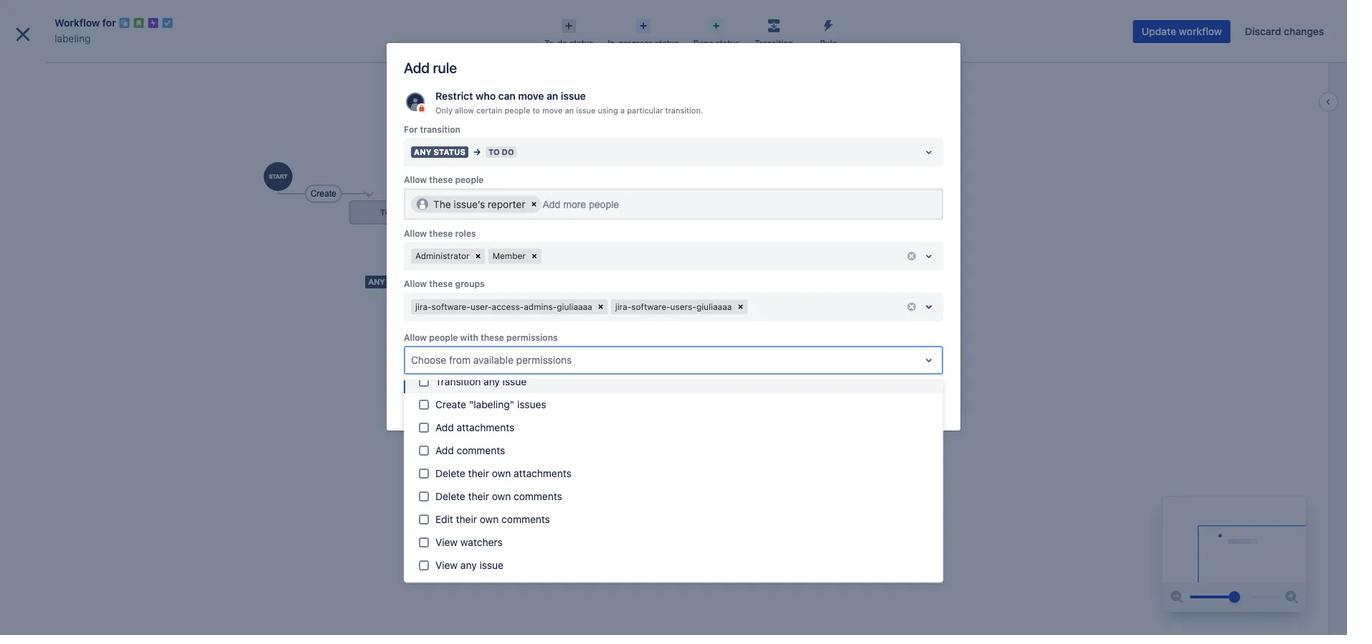 Task type: vqa. For each thing, say whether or not it's contained in the screenshot.
4th Open field configuration image from the bottom
no



Task type: describe. For each thing, give the bounding box(es) containing it.
to-
[[545, 38, 558, 48]]

jira- for jira-software-users-giuliaaaa
[[616, 302, 632, 312]]

issue down to-do status
[[561, 90, 586, 102]]

1 vertical spatial move
[[543, 105, 563, 115]]

only
[[436, 105, 453, 115]]

progress
[[619, 38, 653, 48]]

1 vertical spatial an
[[565, 105, 574, 115]]

status inside done status popup button
[[716, 38, 740, 48]]

jira-software-user-access-admins-giuliaaaa
[[416, 302, 593, 312]]

from
[[449, 354, 471, 366]]

for
[[102, 17, 116, 29]]

transition any issue
[[436, 376, 527, 388]]

choose from available permissions
[[411, 354, 572, 366]]

labeling link
[[55, 30, 91, 47]]

delete their own comments
[[436, 491, 562, 503]]

a
[[621, 105, 625, 115]]

for transition element
[[404, 138, 944, 167]]

in-progress status
[[608, 38, 679, 48]]

Allow people with these permissions text field
[[411, 353, 414, 368]]

allow these roles
[[404, 228, 476, 238]]

clear image for jira-software-users-giuliaaaa
[[735, 301, 747, 313]]

issue left using
[[576, 105, 596, 115]]

these for people
[[429, 175, 453, 185]]

using
[[598, 105, 618, 115]]

clear image
[[906, 301, 918, 313]]

add attachments
[[436, 422, 515, 434]]

done
[[694, 38, 714, 48]]

update
[[1142, 25, 1177, 37]]

groups
[[455, 279, 485, 289]]

admins-
[[524, 302, 557, 312]]

2 open image from the top
[[921, 298, 938, 316]]

software- for users-
[[632, 302, 671, 312]]

any for transition
[[484, 376, 500, 388]]

create banner
[[0, 0, 1348, 40]]

discard changes button
[[1237, 20, 1333, 43]]

labeling
[[55, 33, 91, 44]]

restrict
[[436, 90, 473, 102]]

discard
[[1246, 25, 1282, 37]]

to-do status
[[545, 38, 594, 48]]

certain
[[477, 105, 503, 115]]

issue down watchers
[[480, 560, 504, 571]]

reporter
[[488, 198, 526, 210]]

dialog containing workflow for
[[0, 0, 1348, 635]]

edit their own comments
[[436, 514, 550, 525]]

changes
[[1285, 25, 1325, 37]]

delete their own attachments
[[436, 468, 572, 480]]

member
[[493, 251, 526, 261]]

open image
[[921, 248, 938, 265]]

any status
[[414, 148, 466, 157]]

available
[[474, 354, 514, 366]]

to-do status button
[[538, 14, 601, 49]]

to
[[533, 105, 540, 115]]

these for roles
[[429, 228, 453, 238]]

restrict who can move an issue only allow certain people to move an issue using a particular transition.
[[436, 90, 703, 115]]

add for add
[[866, 396, 885, 408]]

0 horizontal spatial clear image
[[529, 199, 540, 210]]

open image inside for transition element
[[921, 144, 938, 161]]

users-
[[671, 302, 697, 312]]

add for add rule
[[404, 59, 430, 76]]

0 vertical spatial permissions
[[507, 332, 558, 342]]

update workflow button
[[1134, 20, 1231, 43]]

any
[[414, 148, 432, 157]]

jira-software-users-giuliaaaa
[[616, 302, 732, 312]]

allow for allow people with these permissions
[[404, 332, 427, 342]]

add rule
[[404, 59, 457, 76]]

"labeling"
[[469, 399, 515, 411]]

add button
[[858, 391, 894, 414]]

update workflow
[[1142, 25, 1223, 37]]

to do
[[489, 148, 514, 157]]

Zoom level range field
[[1191, 583, 1280, 611]]

own for delete their own attachments
[[492, 468, 511, 480]]

do
[[502, 148, 514, 157]]

workflow
[[55, 17, 100, 29]]

0 vertical spatial comments
[[457, 445, 505, 457]]

these up choose from available permissions
[[481, 332, 504, 342]]

workflow for
[[55, 17, 116, 29]]

administrator
[[416, 251, 470, 261]]

do
[[558, 38, 568, 48]]

allow these groups
[[404, 279, 485, 289]]

1 vertical spatial attachments
[[514, 468, 572, 480]]

Search field
[[1075, 8, 1219, 31]]

cancel
[[902, 396, 935, 408]]



Task type: locate. For each thing, give the bounding box(es) containing it.
1 vertical spatial create
[[436, 399, 466, 411]]

allow for allow these people
[[404, 175, 427, 185]]

2 vertical spatial own
[[480, 514, 499, 525]]

2 jira- from the left
[[616, 302, 632, 312]]

clear image right reporter
[[529, 199, 540, 210]]

status inside in-progress status popup button
[[655, 38, 679, 48]]

1 jira- from the left
[[416, 302, 432, 312]]

clear image left allow these groups text field
[[735, 301, 747, 313]]

create for create "labeling" issues
[[436, 399, 466, 411]]

1 vertical spatial their
[[468, 491, 489, 503]]

own up delete their own comments
[[492, 468, 511, 480]]

people
[[505, 105, 530, 115], [455, 175, 484, 185], [429, 332, 458, 342]]

permissions down the admins-
[[507, 332, 558, 342]]

dialog
[[0, 0, 1348, 635]]

status inside for transition element
[[434, 148, 466, 157]]

attachments down create "labeling" issues
[[457, 422, 515, 434]]

jira- for jira-software-user-access-admins-giuliaaaa
[[416, 302, 432, 312]]

view
[[436, 537, 458, 548], [436, 560, 458, 571]]

delete for delete their own attachments
[[436, 468, 466, 480]]

rule button
[[802, 14, 856, 49]]

add up add comments
[[436, 422, 454, 434]]

2 horizontal spatial clear image
[[735, 301, 747, 313]]

for
[[404, 124, 418, 134]]

transition for transition
[[755, 38, 793, 48]]

the issue's reporter image
[[417, 199, 428, 211]]

delete up edit
[[436, 491, 466, 503]]

clear image for member
[[529, 251, 540, 262]]

open image
[[921, 144, 938, 161], [921, 298, 938, 316], [921, 352, 938, 369]]

1 horizontal spatial giuliaaaa
[[697, 302, 732, 312]]

people up issue's
[[455, 175, 484, 185]]

create inside "button"
[[531, 14, 563, 25]]

0 vertical spatial people
[[505, 105, 530, 115]]

you're in the workflow viewfinder, use the arrow keys to move it element
[[1163, 497, 1307, 583]]

3 open image from the top
[[921, 352, 938, 369]]

0 vertical spatial view
[[436, 537, 458, 548]]

software- for user-
[[432, 302, 471, 312]]

2 vertical spatial comments
[[502, 514, 550, 525]]

in-progress status button
[[601, 14, 686, 49]]

2 vertical spatial people
[[429, 332, 458, 342]]

create
[[531, 14, 563, 25], [436, 399, 466, 411]]

attachments up delete their own comments
[[514, 468, 572, 480]]

an right to
[[565, 105, 574, 115]]

access-
[[492, 302, 524, 312]]

any down choose from available permissions
[[484, 376, 500, 388]]

clear image right member
[[529, 251, 540, 262]]

1 vertical spatial permissions
[[516, 354, 572, 366]]

1 vertical spatial open image
[[921, 298, 938, 316]]

move up to
[[518, 90, 544, 102]]

allow up allow people with these permissions text box
[[404, 332, 427, 342]]

add comments
[[436, 445, 505, 457]]

create up to- on the left
[[531, 14, 563, 25]]

for transition
[[404, 124, 461, 134]]

particular
[[627, 105, 663, 115]]

jira software image
[[37, 11, 134, 28], [37, 11, 134, 28]]

1 vertical spatial delete
[[436, 491, 466, 503]]

comments
[[457, 445, 505, 457], [514, 491, 562, 503], [502, 514, 550, 525]]

allow people with these permissions
[[404, 332, 558, 342]]

0 horizontal spatial jira-
[[416, 302, 432, 312]]

can
[[499, 90, 516, 102]]

1 horizontal spatial create
[[531, 14, 563, 25]]

1 open image from the top
[[921, 144, 938, 161]]

2 giuliaaaa from the left
[[697, 302, 732, 312]]

own up watchers
[[480, 514, 499, 525]]

their down add comments
[[468, 468, 489, 480]]

status right do
[[570, 38, 594, 48]]

move
[[518, 90, 544, 102], [543, 105, 563, 115]]

create for create
[[531, 14, 563, 25]]

these down administrator
[[429, 279, 453, 289]]

clear image for jira-software-user-access-admins-giuliaaaa
[[595, 301, 607, 313]]

add down add attachments
[[436, 445, 454, 457]]

cancel button
[[894, 391, 944, 414]]

0 vertical spatial their
[[468, 468, 489, 480]]

jira- left users-
[[616, 302, 632, 312]]

comments for edit their own comments
[[502, 514, 550, 525]]

0 horizontal spatial software-
[[432, 302, 471, 312]]

their
[[468, 468, 489, 480], [468, 491, 489, 503], [456, 514, 477, 525]]

2 software- from the left
[[632, 302, 671, 312]]

0 vertical spatial an
[[547, 90, 558, 102]]

1 vertical spatial transition
[[436, 376, 481, 388]]

people inside restrict who can move an issue only allow certain people to move an issue using a particular transition.
[[505, 105, 530, 115]]

status
[[570, 38, 594, 48], [655, 38, 679, 48], [716, 38, 740, 48], [434, 148, 466, 157]]

clear image for administrator
[[473, 251, 484, 262]]

issue up issues
[[503, 376, 527, 388]]

transition
[[755, 38, 793, 48], [436, 376, 481, 388]]

issue's
[[454, 198, 485, 210]]

jira- down allow these groups
[[416, 302, 432, 312]]

1 vertical spatial any
[[461, 560, 477, 571]]

Allow these groups text field
[[751, 300, 754, 314]]

1 horizontal spatial any
[[484, 376, 500, 388]]

view for view watchers
[[436, 537, 458, 548]]

zoom out image
[[1169, 588, 1186, 606]]

allow these people
[[404, 175, 484, 185]]

0 vertical spatial open image
[[921, 144, 938, 161]]

Allow these people text field
[[543, 199, 623, 210]]

the issue's reporter
[[433, 198, 526, 210]]

clear image
[[529, 199, 540, 210], [595, 301, 607, 313], [735, 301, 747, 313]]

user-
[[471, 302, 492, 312]]

1 allow from the top
[[404, 175, 427, 185]]

0 horizontal spatial an
[[547, 90, 558, 102]]

rule
[[433, 59, 457, 76]]

1 giuliaaaa from the left
[[557, 302, 593, 312]]

0 vertical spatial transition
[[755, 38, 793, 48]]

1 horizontal spatial jira-
[[616, 302, 632, 312]]

view watchers
[[436, 537, 503, 548]]

view down edit
[[436, 537, 458, 548]]

clear image
[[906, 251, 918, 262]]

0 vertical spatial delete
[[436, 468, 466, 480]]

rule
[[820, 38, 837, 48]]

status right progress
[[655, 38, 679, 48]]

giuliaaaa right access-
[[557, 302, 593, 312]]

status inside to-do status popup button
[[570, 38, 594, 48]]

1 vertical spatial people
[[455, 175, 484, 185]]

transition for transition any issue
[[436, 376, 481, 388]]

in-
[[608, 38, 619, 48]]

2 vertical spatial their
[[456, 514, 477, 525]]

comments down add attachments
[[457, 445, 505, 457]]

0 horizontal spatial clear image
[[473, 251, 484, 262]]

allow for allow these groups
[[404, 279, 427, 289]]

2 delete from the top
[[436, 491, 466, 503]]

delete down add comments
[[436, 468, 466, 480]]

0 vertical spatial move
[[518, 90, 544, 102]]

allow up the issue's reporter icon
[[404, 175, 427, 185]]

the
[[433, 198, 451, 210]]

clear image down roles
[[473, 251, 484, 262]]

delete
[[436, 468, 466, 480], [436, 491, 466, 503]]

1 view from the top
[[436, 537, 458, 548]]

1 horizontal spatial clear image
[[529, 251, 540, 262]]

their right edit
[[456, 514, 477, 525]]

1 horizontal spatial transition
[[755, 38, 793, 48]]

1 vertical spatial own
[[492, 491, 511, 503]]

add rule dialog
[[387, 43, 961, 431]]

close workflow editor image
[[11, 23, 34, 46]]

allow for allow these roles
[[404, 228, 427, 238]]

comments down delete their own attachments
[[514, 491, 562, 503]]

watchers
[[461, 537, 503, 548]]

0 vertical spatial create
[[531, 14, 563, 25]]

an
[[547, 90, 558, 102], [565, 105, 574, 115]]

0 horizontal spatial any
[[461, 560, 477, 571]]

comments down delete their own comments
[[502, 514, 550, 525]]

transition button
[[747, 14, 802, 49]]

transition down the from
[[436, 376, 481, 388]]

1 vertical spatial view
[[436, 560, 458, 571]]

0 horizontal spatial transition
[[436, 376, 481, 388]]

allow down administrator
[[404, 279, 427, 289]]

add
[[404, 59, 430, 76], [866, 396, 885, 408], [436, 422, 454, 434], [436, 445, 454, 457]]

done status
[[694, 38, 740, 48]]

1 delete from the top
[[436, 468, 466, 480]]

delete for delete their own comments
[[436, 491, 466, 503]]

add for add attachments
[[436, 422, 454, 434]]

these up the
[[429, 175, 453, 185]]

1 horizontal spatial an
[[565, 105, 574, 115]]

3 allow from the top
[[404, 279, 427, 289]]

who
[[476, 90, 496, 102]]

primary element
[[9, 0, 1075, 40]]

their up "edit their own comments"
[[468, 491, 489, 503]]

4 allow from the top
[[404, 332, 427, 342]]

these up administrator
[[429, 228, 453, 238]]

allow
[[455, 105, 474, 115]]

workflow
[[1180, 25, 1223, 37]]

create "labeling" issues
[[436, 399, 547, 411]]

group
[[6, 263, 166, 369], [6, 263, 166, 330], [6, 330, 166, 369]]

1 clear image from the left
[[473, 251, 484, 262]]

edit
[[436, 514, 453, 525]]

transition left rule
[[755, 38, 793, 48]]

add left rule
[[404, 59, 430, 76]]

0 horizontal spatial giuliaaaa
[[557, 302, 593, 312]]

create up add attachments
[[436, 399, 466, 411]]

issues
[[517, 399, 547, 411]]

create button
[[523, 8, 572, 31]]

1 horizontal spatial software-
[[632, 302, 671, 312]]

2 vertical spatial open image
[[921, 352, 938, 369]]

view any issue
[[436, 560, 504, 571]]

roles
[[455, 228, 476, 238]]

move right to
[[543, 105, 563, 115]]

to
[[489, 148, 500, 157]]

any
[[484, 376, 500, 388], [461, 560, 477, 571]]

transition inside popup button
[[755, 38, 793, 48]]

allow down the issue's reporter icon
[[404, 228, 427, 238]]

attachments
[[457, 422, 515, 434], [514, 468, 572, 480]]

with
[[460, 332, 479, 342]]

add inside button
[[866, 396, 885, 408]]

status right done
[[716, 38, 740, 48]]

comments for delete their own comments
[[514, 491, 562, 503]]

view for view any issue
[[436, 560, 458, 571]]

add for add comments
[[436, 445, 454, 457]]

view down view watchers
[[436, 560, 458, 571]]

2 view from the top
[[436, 560, 458, 571]]

people down can
[[505, 105, 530, 115]]

own for delete their own comments
[[492, 491, 511, 503]]

1 horizontal spatial clear image
[[595, 301, 607, 313]]

clear image right the admins-
[[595, 301, 607, 313]]

any down view watchers
[[461, 560, 477, 571]]

their for edit their own comments
[[456, 514, 477, 525]]

zoom in image
[[1284, 588, 1301, 606]]

status down transition
[[434, 148, 466, 157]]

add left 'cancel'
[[866, 396, 885, 408]]

permissions
[[507, 332, 558, 342], [516, 354, 572, 366]]

giuliaaaa
[[557, 302, 593, 312], [697, 302, 732, 312]]

permissions up issues
[[516, 354, 572, 366]]

giuliaaaa left allow these groups text field
[[697, 302, 732, 312]]

1 software- from the left
[[432, 302, 471, 312]]

2 clear image from the left
[[529, 251, 540, 262]]

1 vertical spatial comments
[[514, 491, 562, 503]]

these for groups
[[429, 279, 453, 289]]

an right can
[[547, 90, 558, 102]]

done status button
[[686, 14, 747, 49]]

any for view
[[461, 560, 477, 571]]

2 allow from the top
[[404, 228, 427, 238]]

discard changes
[[1246, 25, 1325, 37]]

transition
[[420, 124, 461, 134]]

0 vertical spatial attachments
[[457, 422, 515, 434]]

their for delete their own attachments
[[468, 468, 489, 480]]

clear image
[[473, 251, 484, 262], [529, 251, 540, 262]]

own down delete their own attachments
[[492, 491, 511, 503]]

own for edit their own comments
[[480, 514, 499, 525]]

people left with
[[429, 332, 458, 342]]

these
[[429, 175, 453, 185], [429, 228, 453, 238], [429, 279, 453, 289], [481, 332, 504, 342]]

allow
[[404, 175, 427, 185], [404, 228, 427, 238], [404, 279, 427, 289], [404, 332, 427, 342]]

their for delete their own comments
[[468, 491, 489, 503]]

0 vertical spatial own
[[492, 468, 511, 480]]

transition.
[[666, 105, 703, 115]]

0 horizontal spatial create
[[436, 399, 466, 411]]

choose
[[411, 354, 447, 366]]

0 vertical spatial any
[[484, 376, 500, 388]]



